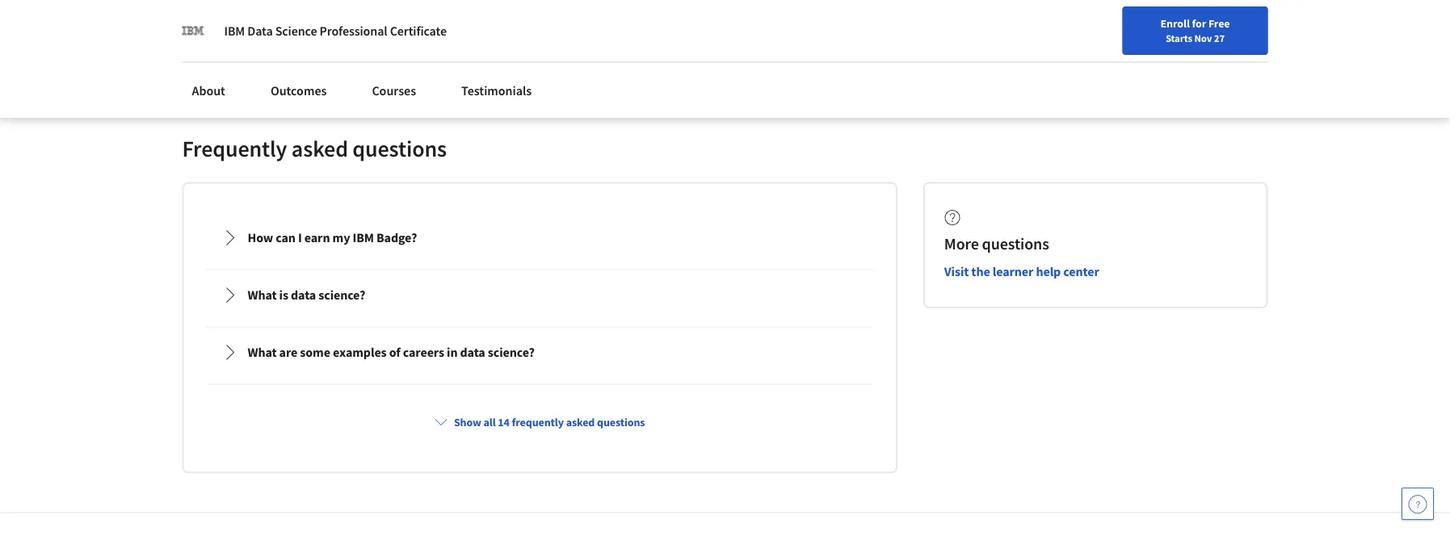 Task type: describe. For each thing, give the bounding box(es) containing it.
earn
[[304, 230, 330, 246]]

27
[[1214, 32, 1225, 44]]

visit the learner help center
[[944, 263, 1099, 279]]

questions inside dropdown button
[[597, 415, 645, 429]]

show all 14 frequently asked questions
[[454, 415, 645, 429]]

science? inside dropdown button
[[319, 287, 365, 303]]

professional
[[320, 23, 387, 39]]

some
[[300, 345, 330, 361]]

data inside 'dropdown button'
[[460, 345, 485, 361]]

frequently
[[182, 134, 287, 162]]

show notifications image
[[1232, 20, 1252, 40]]

badge?
[[376, 230, 417, 246]]

how can i earn my ibm badge? button
[[209, 215, 871, 261]]

help
[[1036, 263, 1061, 279]]

the
[[971, 263, 990, 279]]

certificate
[[390, 23, 447, 39]]

visit the learner help center link
[[944, 263, 1099, 279]]

0 horizontal spatial questions
[[353, 134, 447, 162]]

outcomes link
[[261, 73, 336, 108]]

show
[[454, 415, 481, 429]]

ibm image
[[182, 19, 205, 42]]

can
[[276, 230, 296, 246]]

science? inside 'dropdown button'
[[488, 345, 535, 361]]

how
[[248, 230, 273, 246]]

in
[[447, 345, 458, 361]]

all
[[484, 415, 496, 429]]

frequently
[[512, 415, 564, 429]]

about
[[192, 82, 225, 99]]

outcomes
[[271, 82, 327, 99]]

testimonials
[[461, 82, 532, 99]]

what are some examples of careers in data science?
[[248, 345, 535, 361]]

frequently asked questions
[[182, 134, 447, 162]]

0 vertical spatial asked
[[292, 134, 348, 162]]

examples
[[333, 345, 387, 361]]

help center image
[[1408, 494, 1428, 514]]

learner
[[993, 263, 1034, 279]]

ibm data science professional certificate
[[224, 23, 447, 39]]

my
[[332, 230, 350, 246]]

center
[[1064, 263, 1099, 279]]



Task type: locate. For each thing, give the bounding box(es) containing it.
testimonials link
[[452, 73, 542, 108]]

0 horizontal spatial ibm
[[224, 23, 245, 39]]

science? right opens in a new tab icon
[[319, 287, 365, 303]]

enroll for free starts nov 27
[[1161, 16, 1230, 44]]

ibm
[[224, 23, 245, 39], [353, 230, 374, 246]]

1 what from the top
[[248, 287, 277, 303]]

asked
[[292, 134, 348, 162], [566, 415, 595, 429]]

science? right in
[[488, 345, 535, 361]]

1 horizontal spatial data
[[460, 345, 485, 361]]

asked down outcomes link
[[292, 134, 348, 162]]

science?
[[319, 287, 365, 303], [488, 345, 535, 361]]

data inside dropdown button
[[291, 287, 316, 303]]

are
[[279, 345, 298, 361]]

data
[[247, 23, 273, 39]]

1 vertical spatial ibm
[[353, 230, 374, 246]]

what left is at bottom
[[248, 287, 277, 303]]

nov
[[1195, 32, 1212, 44]]

14
[[498, 415, 510, 429]]

starts
[[1166, 32, 1193, 44]]

questions
[[353, 134, 447, 162], [982, 233, 1049, 254], [597, 415, 645, 429]]

2 horizontal spatial questions
[[982, 233, 1049, 254]]

is
[[279, 287, 288, 303]]

ibm inside dropdown button
[[353, 230, 374, 246]]

how can i earn my ibm badge?
[[248, 230, 417, 246]]

english
[[1140, 18, 1180, 34]]

2 vertical spatial questions
[[597, 415, 645, 429]]

1 horizontal spatial ibm
[[353, 230, 374, 246]]

data right is at bottom
[[291, 287, 316, 303]]

1 vertical spatial asked
[[566, 415, 595, 429]]

1 vertical spatial what
[[248, 345, 277, 361]]

1 horizontal spatial science?
[[488, 345, 535, 361]]

0 horizontal spatial asked
[[292, 134, 348, 162]]

what
[[248, 287, 277, 303], [248, 345, 277, 361]]

1 vertical spatial science?
[[488, 345, 535, 361]]

what left are
[[248, 345, 277, 361]]

careers
[[403, 345, 444, 361]]

1 vertical spatial questions
[[982, 233, 1049, 254]]

enroll
[[1161, 16, 1190, 31]]

data
[[291, 287, 316, 303], [460, 345, 485, 361]]

1 horizontal spatial asked
[[566, 415, 595, 429]]

1 horizontal spatial questions
[[597, 415, 645, 429]]

what inside 'dropdown button'
[[248, 345, 277, 361]]

0 vertical spatial what
[[248, 287, 277, 303]]

0 vertical spatial science?
[[319, 287, 365, 303]]

what is data science?
[[248, 287, 365, 303]]

science
[[275, 23, 317, 39]]

0 vertical spatial ibm
[[224, 23, 245, 39]]

2 what from the top
[[248, 345, 277, 361]]

what are some examples of careers in data science? button
[[209, 330, 871, 375]]

show all 14 frequently asked questions button
[[428, 408, 652, 437]]

free
[[1209, 16, 1230, 31]]

0 vertical spatial questions
[[353, 134, 447, 162]]

asked right frequently
[[566, 415, 595, 429]]

0 horizontal spatial data
[[291, 287, 316, 303]]

collapsed list
[[203, 210, 877, 536]]

what inside dropdown button
[[248, 287, 277, 303]]

0 horizontal spatial science?
[[319, 287, 365, 303]]

more
[[944, 233, 979, 254]]

of
[[389, 345, 401, 361]]

what for what are some examples of careers in data science?
[[248, 345, 277, 361]]

what is data science? button
[[209, 273, 871, 318]]

english button
[[1111, 0, 1209, 53]]

more questions
[[944, 233, 1049, 254]]

i
[[298, 230, 302, 246]]

asked inside dropdown button
[[566, 415, 595, 429]]

None search field
[[230, 10, 618, 42]]

data right in
[[460, 345, 485, 361]]

what for what is data science?
[[248, 287, 277, 303]]

about link
[[182, 73, 235, 108]]

ibm left data
[[224, 23, 245, 39]]

ibm right my
[[353, 230, 374, 246]]

courses
[[372, 82, 416, 99]]

courses link
[[362, 73, 426, 108]]

visit
[[944, 263, 969, 279]]

1 vertical spatial data
[[460, 345, 485, 361]]

opens in a new tab image
[[285, 290, 298, 303]]

for
[[1192, 16, 1206, 31]]

0 vertical spatial data
[[291, 287, 316, 303]]



Task type: vqa. For each thing, say whether or not it's contained in the screenshot.
right data-
no



